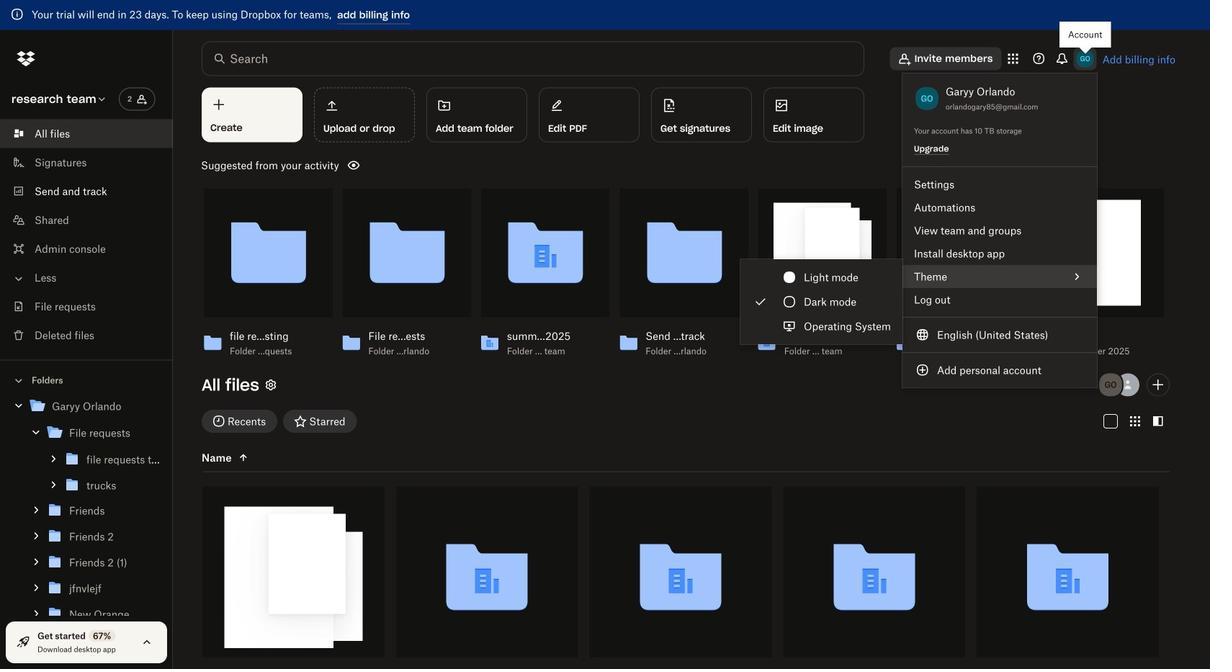 Task type: vqa. For each thing, say whether or not it's contained in the screenshot.
you
no



Task type: locate. For each thing, give the bounding box(es) containing it.
team shared folder, old documents row
[[977, 487, 1160, 670]]

stonetiffany950@gmail.com image
[[1116, 372, 1142, 398]]

alert
[[0, 0, 1211, 30]]

menu
[[903, 74, 1098, 388], [741, 259, 903, 345]]

choose a language: image
[[915, 326, 932, 344]]

garyy orlando image
[[1098, 372, 1124, 398]]

radio item
[[741, 290, 903, 314]]

1 vertical spatial menu item
[[903, 324, 1098, 347]]

team member folder, garyy orlando row
[[203, 487, 385, 670]]

menu item
[[903, 265, 1098, 288], [903, 324, 1098, 347]]

1 group from the top
[[0, 419, 173, 670]]

list
[[0, 111, 173, 360]]

list item
[[0, 119, 173, 148]]

0 vertical spatial menu item
[[903, 265, 1098, 288]]

1 menu item from the top
[[903, 265, 1098, 288]]

group
[[0, 419, 173, 670], [0, 446, 173, 498]]

team shared folder, i need food row
[[396, 487, 578, 670]]

add team members image
[[1150, 376, 1168, 394]]



Task type: describe. For each thing, give the bounding box(es) containing it.
2 menu item from the top
[[903, 324, 1098, 347]]

2 group from the top
[[0, 446, 173, 498]]

team shared folder, official folder row
[[784, 487, 966, 670]]

team shared folder, new orange row
[[590, 487, 772, 670]]

account menu image
[[1074, 47, 1097, 70]]

dropbox image
[[12, 44, 40, 73]]

less image
[[12, 272, 26, 286]]



